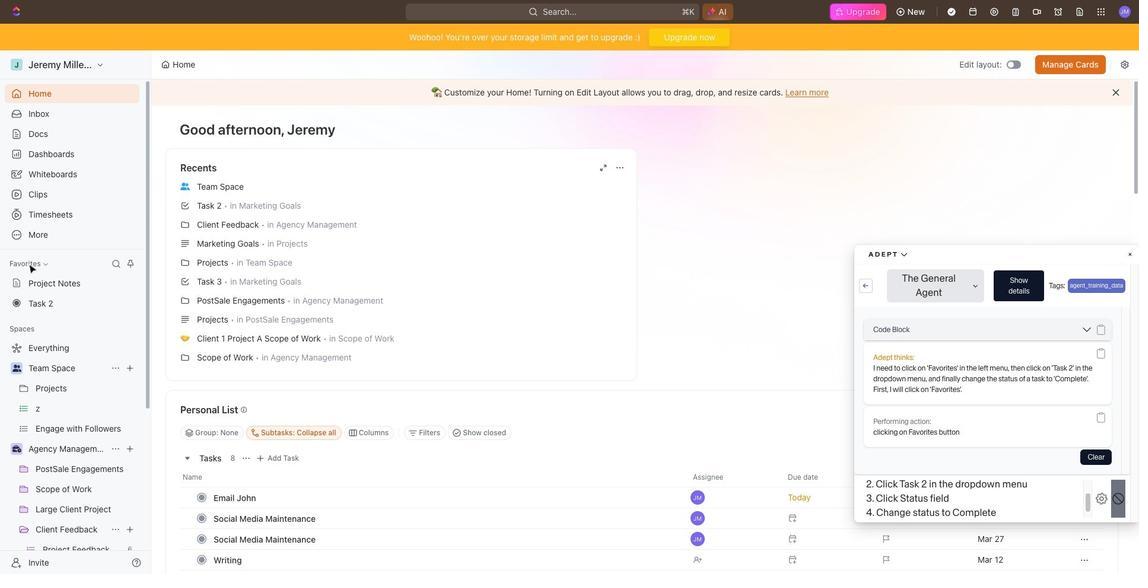 Task type: vqa. For each thing, say whether or not it's contained in the screenshot.
off icon
no



Task type: describe. For each thing, give the bounding box(es) containing it.
sidebar navigation
[[0, 50, 154, 574]]

jeremy miller's workspace, , element
[[11, 59, 23, 71]]

user group image
[[12, 365, 21, 372]]

business time image
[[12, 446, 21, 453]]



Task type: locate. For each thing, give the bounding box(es) containing it.
user group image
[[180, 183, 190, 190]]

set priority image
[[876, 570, 971, 574]]

Search tasks... text field
[[938, 424, 1057, 442]]

tree
[[5, 339, 139, 574]]

tree inside sidebar navigation
[[5, 339, 139, 574]]

alert
[[151, 80, 1133, 106]]



